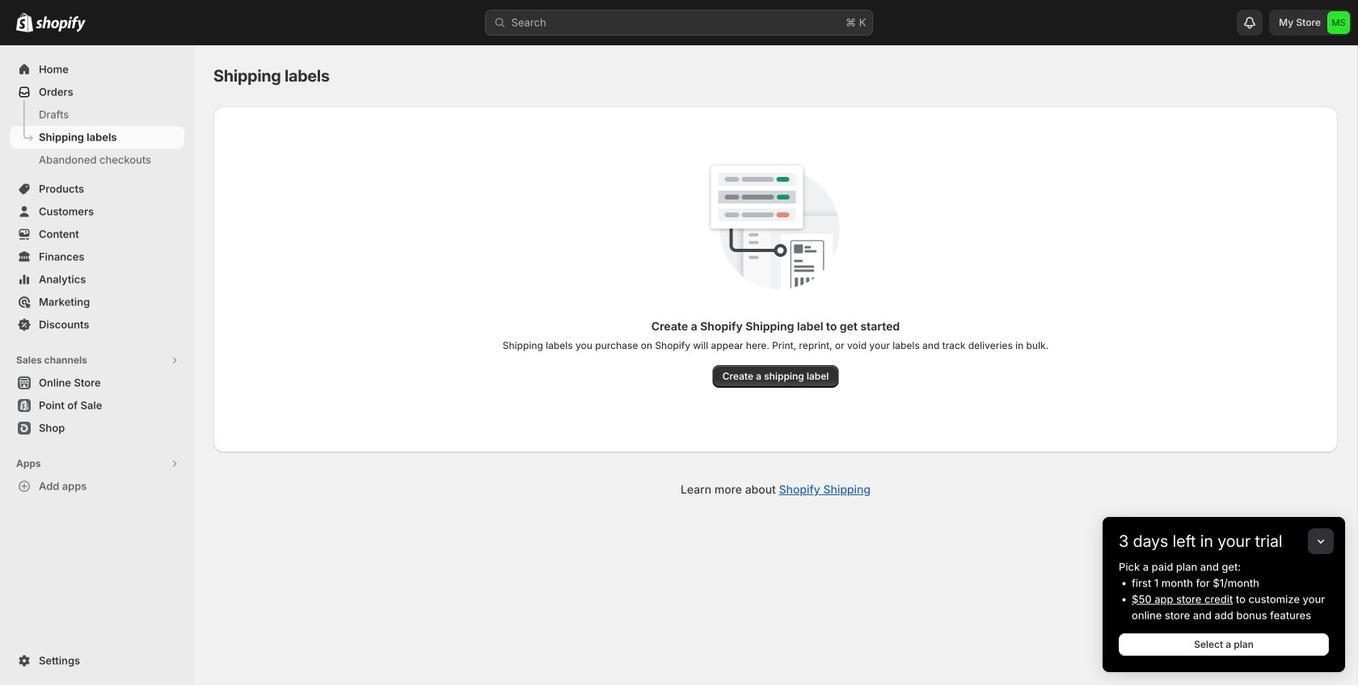 Task type: locate. For each thing, give the bounding box(es) containing it.
my store image
[[1328, 11, 1351, 34]]

shopify image
[[16, 13, 33, 32], [36, 16, 86, 32]]



Task type: describe. For each thing, give the bounding box(es) containing it.
1 horizontal spatial shopify image
[[36, 16, 86, 32]]

0 horizontal spatial shopify image
[[16, 13, 33, 32]]



Task type: vqa. For each thing, say whether or not it's contained in the screenshot.
My Store icon
yes



